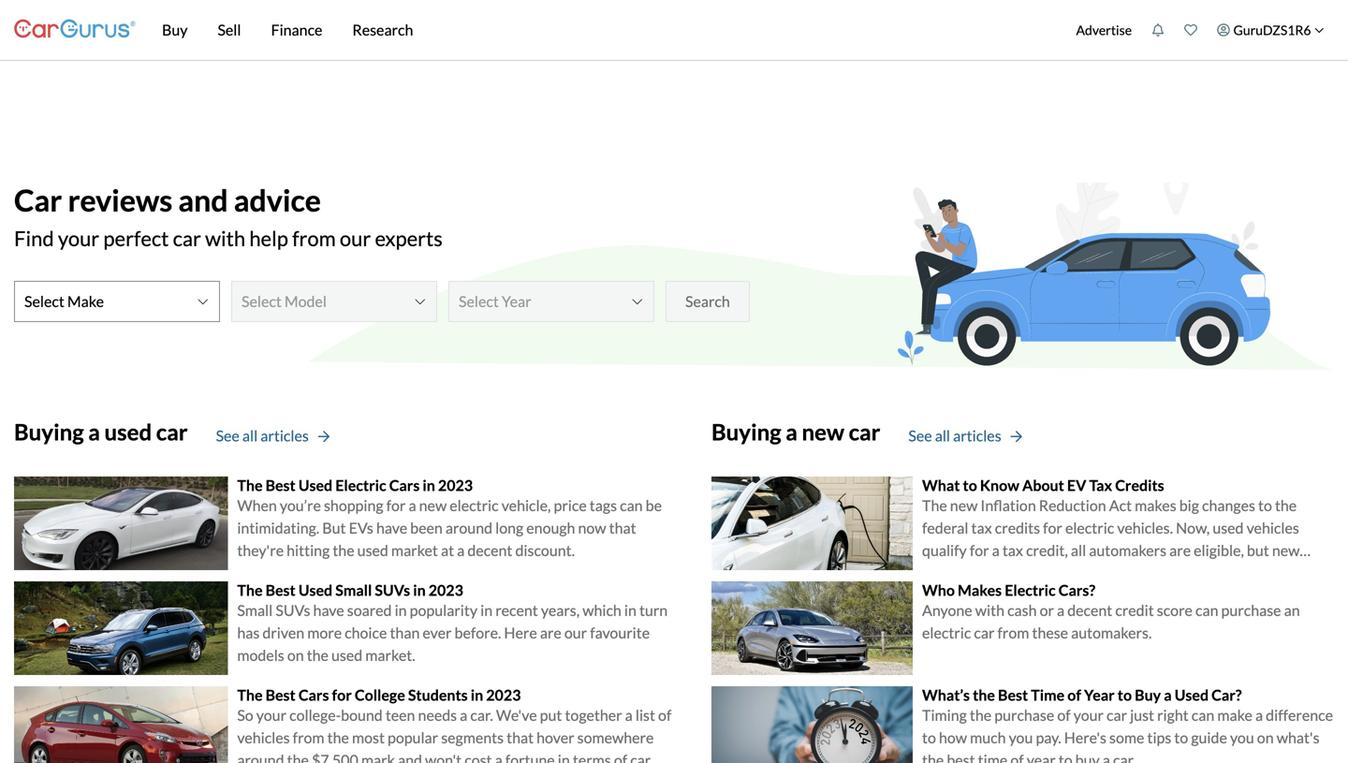 Task type: describe. For each thing, give the bounding box(es) containing it.
tax
[[1090, 476, 1113, 494]]

the best cars for college students in 2023 image
[[14, 686, 228, 763]]

the inside what to know about ev tax credits the new inflation reduction act makes big changes to the federal tax credits for electric vehicles. now, used vehicles qualify for a tax credit, all automakers are eligible, but new restrictions limit which vehicles qualify.
[[1275, 496, 1297, 515]]

find
[[14, 226, 54, 250]]

finance
[[271, 21, 323, 39]]

buy inside popup button
[[162, 21, 188, 39]]

to right tips
[[1175, 729, 1189, 747]]

research
[[353, 21, 413, 39]]

the best used electric cars in 2023 when you're shopping for a new electric vehicle, price tags can be intimidating. but evs have been around long enough now that they're hitting the used market at a decent discount.
[[237, 476, 662, 560]]

what's
[[1277, 729, 1320, 747]]

in up popularity
[[413, 581, 426, 599]]

about
[[1023, 476, 1065, 494]]

discount.
[[516, 541, 575, 560]]

are inside what to know about ev tax credits the new inflation reduction act makes big changes to the federal tax credits for electric vehicles. now, used vehicles qualify for a tax credit, all automakers are eligible, but new restrictions limit which vehicles qualify.
[[1170, 541, 1191, 560]]

menu bar containing buy
[[136, 0, 1067, 60]]

long
[[496, 519, 524, 537]]

on inside what's the best time of year to buy a used car? timing the purchase of your car just right can make a difference to how much you pay. here's some tips to guide you on what's the best time of year to buy a car.
[[1258, 729, 1274, 747]]

new inside the best used electric cars in 2023 when you're shopping for a new electric vehicle, price tags can be intimidating. but evs have been around long enough now that they're hitting the used market at a decent discount.
[[419, 496, 447, 515]]

saved cars image
[[1185, 23, 1198, 37]]

price
[[554, 496, 587, 515]]

timing
[[922, 706, 967, 724]]

in left turn
[[625, 601, 637, 620]]

college
[[355, 686, 405, 704]]

electric inside the best used electric cars in 2023 when you're shopping for a new electric vehicle, price tags can be intimidating. but evs have been around long enough now that they're hitting the used market at a decent discount.
[[335, 476, 386, 494]]

in right the students
[[471, 686, 483, 704]]

evs
[[349, 519, 374, 537]]

are inside the best used small suvs in 2023 small suvs have soared in popularity in recent years, which in turn has driven more choice than ever before. here are our favourite models on the used market.
[[540, 624, 562, 642]]

all for buying a used car
[[242, 426, 258, 445]]

arrow right image
[[1011, 430, 1023, 443]]

guide
[[1192, 729, 1228, 747]]

your inside what's the best time of year to buy a used car? timing the purchase of your car just right can make a difference to how much you pay. here's some tips to guide you on what's the best time of year to buy a car.
[[1074, 706, 1104, 724]]

user icon image
[[1218, 23, 1231, 37]]

a inside who makes electric cars? anyone with cash or a decent credit score can purchase an electric car from these automakers.
[[1057, 601, 1065, 620]]

automakers
[[1089, 541, 1167, 560]]

buying for buying a new car
[[712, 419, 782, 445]]

decent inside the best used electric cars in 2023 when you're shopping for a new electric vehicle, price tags can be intimidating. but evs have been around long enough now that they're hitting the used market at a decent discount.
[[468, 541, 513, 560]]

credits
[[995, 519, 1041, 537]]

can inside what's the best time of year to buy a used car? timing the purchase of your car just right can make a difference to how much you pay. here's some tips to guide you on what's the best time of year to buy a car.
[[1192, 706, 1215, 724]]

electric inside what to know about ev tax credits the new inflation reduction act makes big changes to the federal tax credits for electric vehicles. now, used vehicles qualify for a tax credit, all automakers are eligible, but new restrictions limit which vehicles qualify.
[[1066, 519, 1115, 537]]

$7,500
[[312, 751, 358, 763]]

automakers.
[[1072, 624, 1152, 642]]

on inside the best used small suvs in 2023 small suvs have soared in popularity in recent years, which in turn has driven more choice than ever before. here are our favourite models on the used market.
[[287, 646, 304, 664]]

our inside the best used small suvs in 2023 small suvs have soared in popularity in recent years, which in turn has driven more choice than ever before. here are our favourite models on the used market.
[[565, 624, 587, 642]]

can inside the best used electric cars in 2023 when you're shopping for a new electric vehicle, price tags can be intimidating. but evs have been around long enough now that they're hitting the used market at a decent discount.
[[620, 496, 643, 515]]

the best used electric cars in 2023 image
[[14, 477, 228, 570]]

car. inside what's the best time of year to buy a used car? timing the purchase of your car just right can make a difference to how much you pay. here's some tips to guide you on what's the best time of year to buy a car.
[[1114, 751, 1136, 763]]

the best used small suvs in 2023 small suvs have soared in popularity in recent years, which in turn has driven more choice than ever before. here are our favourite models on the used market.
[[237, 581, 668, 664]]

2 you from the left
[[1231, 729, 1255, 747]]

an
[[1285, 601, 1301, 620]]

for inside the best cars for college students in 2023 so your college-bound teen needs a car. we've put together a list of vehicles from the most popular segments that hover somewhere around the $7,500 mark and won't cost a fortune in terms of c
[[332, 686, 352, 704]]

research button
[[338, 0, 428, 60]]

1 horizontal spatial vehicles
[[1075, 564, 1128, 582]]

anyone
[[922, 601, 973, 620]]

cargurus logo homepage link image
[[14, 3, 136, 57]]

best for so
[[266, 686, 296, 704]]

which inside the best used small suvs in 2023 small suvs have soared in popularity in recent years, which in turn has driven more choice than ever before. here are our favourite models on the used market.
[[583, 601, 622, 620]]

which inside what to know about ev tax credits the new inflation reduction act makes big changes to the federal tax credits for electric vehicles. now, used vehicles qualify for a tax credit, all automakers are eligible, but new restrictions limit which vehicles qualify.
[[1033, 564, 1072, 582]]

changes
[[1203, 496, 1256, 515]]

sell button
[[203, 0, 256, 60]]

used for you're
[[299, 476, 333, 494]]

used inside what to know about ev tax credits the new inflation reduction act makes big changes to the federal tax credits for electric vehicles. now, used vehicles qualify for a tax credit, all automakers are eligible, but new restrictions limit which vehicles qualify.
[[1213, 519, 1244, 537]]

credit,
[[1027, 541, 1068, 560]]

used for suvs
[[299, 581, 333, 599]]

credits
[[1116, 476, 1165, 494]]

gurudzs1r6 menu item
[[1208, 4, 1335, 56]]

arrow right image
[[318, 430, 330, 443]]

the left $7,500
[[287, 751, 309, 763]]

what to know about ev tax credits the new inflation reduction act makes big changes to the federal tax credits for electric vehicles. now, used vehicles qualify for a tax credit, all automakers are eligible, but new restrictions limit which vehicles qualify.
[[922, 476, 1300, 582]]

the up much on the bottom right of the page
[[970, 706, 992, 724]]

have inside the best used electric cars in 2023 when you're shopping for a new electric vehicle, price tags can be intimidating. but evs have been around long enough now that they're hitting the used market at a decent discount.
[[376, 519, 407, 537]]

score
[[1157, 601, 1193, 620]]

from inside the best cars for college students in 2023 so your college-bound teen needs a car. we've put together a list of vehicles from the most popular segments that hover somewhere around the $7,500 mark and won't cost a fortune in terms of c
[[293, 729, 325, 747]]

used up 'the best used electric cars in 2023' image
[[104, 419, 152, 445]]

best for suvs
[[266, 581, 296, 599]]

1 horizontal spatial tax
[[1003, 541, 1024, 560]]

0 vertical spatial vehicles
[[1247, 519, 1300, 537]]

0 horizontal spatial suvs
[[276, 601, 310, 620]]

tags
[[590, 496, 617, 515]]

needs
[[418, 706, 457, 724]]

car inside who makes electric cars? anyone with cash or a decent credit score can purchase an electric car from these automakers.
[[974, 624, 995, 642]]

gurudzs1r6
[[1234, 22, 1312, 38]]

before.
[[455, 624, 501, 642]]

search button
[[666, 281, 750, 322]]

how
[[939, 729, 967, 747]]

best inside what's the best time of year to buy a used car? timing the purchase of your car just right can make a difference to how much you pay. here's some tips to guide you on what's the best time of year to buy a car.
[[998, 686, 1028, 704]]

somewhere
[[577, 729, 654, 747]]

qualify
[[922, 541, 967, 560]]

won't
[[425, 751, 462, 763]]

buy
[[1076, 751, 1100, 763]]

we've
[[496, 706, 537, 724]]

articles for buying a used car
[[261, 426, 309, 445]]

electric inside who makes electric cars? anyone with cash or a decent credit score can purchase an electric car from these automakers.
[[1005, 581, 1056, 599]]

cargurus logo homepage link link
[[14, 3, 136, 57]]

be
[[646, 496, 662, 515]]

inflation
[[981, 496, 1036, 515]]

students
[[408, 686, 468, 704]]

help
[[249, 226, 288, 250]]

put
[[540, 706, 562, 724]]

year
[[1027, 751, 1056, 763]]

limit
[[1001, 564, 1030, 582]]

the inside the best used small suvs in 2023 small suvs have soared in popularity in recent years, which in turn has driven more choice than ever before. here are our favourite models on the used market.
[[307, 646, 329, 664]]

market.
[[366, 646, 415, 664]]

credit
[[1116, 601, 1154, 620]]

car inside car reviews and advice find your perfect car with help from our experts
[[173, 226, 201, 250]]

gurudzs1r6 button
[[1208, 4, 1335, 56]]

finance button
[[256, 0, 338, 60]]

sell
[[218, 21, 241, 39]]

vehicles inside the best cars for college students in 2023 so your college-bound teen needs a car. we've put together a list of vehicles from the most popular segments that hover somewhere around the $7,500 mark and won't cost a fortune in terms of c
[[237, 729, 290, 747]]

federal
[[922, 519, 969, 537]]

2023 for the best used electric cars in 2023
[[438, 476, 473, 494]]

your inside car reviews and advice find your perfect car with help from our experts
[[58, 226, 99, 250]]

best
[[947, 751, 975, 763]]

best for you're
[[266, 476, 296, 494]]

your inside the best cars for college students in 2023 so your college-bound teen needs a car. we've put together a list of vehicles from the most popular segments that hover somewhere around the $7,500 mark and won't cost a fortune in terms of c
[[256, 706, 287, 724]]

buy inside what's the best time of year to buy a used car? timing the purchase of your car just right can make a difference to how much you pay. here's some tips to guide you on what's the best time of year to buy a car.
[[1135, 686, 1161, 704]]

the best used small suvs in 2023 link
[[237, 581, 463, 599]]

who makes electric cars? image
[[712, 581, 913, 675]]

new up federal
[[950, 496, 978, 515]]

advice
[[234, 182, 321, 218]]

know
[[980, 476, 1020, 494]]

in up than
[[395, 601, 407, 620]]

the best used small suvs in 2023 image
[[14, 581, 228, 675]]

reviews
[[68, 182, 173, 218]]

electric inside who makes electric cars? anyone with cash or a decent credit score can purchase an electric car from these automakers.
[[922, 624, 971, 642]]

new right the but on the right of page
[[1273, 541, 1300, 560]]

the best used electric cars in 2023 link
[[237, 476, 473, 494]]

qualify.
[[1131, 564, 1177, 582]]

menu containing advertise
[[1067, 4, 1335, 56]]

the down how
[[922, 751, 944, 763]]

advertise link
[[1067, 4, 1142, 56]]

0 vertical spatial suvs
[[375, 581, 410, 599]]

you're
[[280, 496, 321, 515]]

that for we've
[[507, 729, 534, 747]]

see all articles for buying a new car
[[909, 426, 1002, 445]]

in inside the best used electric cars in 2023 when you're shopping for a new electric vehicle, price tags can be intimidating. but evs have been around long enough now that they're hitting the used market at a decent discount.
[[423, 476, 435, 494]]

models
[[237, 646, 284, 664]]

some
[[1110, 729, 1145, 747]]

makes
[[958, 581, 1002, 599]]

fortune
[[506, 751, 555, 763]]

can inside who makes electric cars? anyone with cash or a decent credit score can purchase an electric car from these automakers.
[[1196, 601, 1219, 620]]

tips
[[1148, 729, 1172, 747]]

ever
[[423, 624, 452, 642]]

a inside what to know about ev tax credits the new inflation reduction act makes big changes to the federal tax credits for electric vehicles. now, used vehicles qualify for a tax credit, all automakers are eligible, but new restrictions limit which vehicles qualify.
[[992, 541, 1000, 560]]



Task type: locate. For each thing, give the bounding box(es) containing it.
best inside the best used electric cars in 2023 when you're shopping for a new electric vehicle, price tags can be intimidating. but evs have been around long enough now that they're hitting the used market at a decent discount.
[[266, 476, 296, 494]]

used inside the best used electric cars in 2023 when you're shopping for a new electric vehicle, price tags can be intimidating. but evs have been around long enough now that they're hitting the used market at a decent discount.
[[357, 541, 389, 560]]

the for the best cars for college students in 2023 so your college-bound teen needs a car. we've put together a list of vehicles from the most popular segments that hover somewhere around the $7,500 mark and won't cost a fortune in terms of c
[[237, 686, 263, 704]]

2 horizontal spatial electric
[[1066, 519, 1115, 537]]

see all articles link for buying a used car
[[216, 425, 330, 447]]

2023 inside the best cars for college students in 2023 so your college-bound teen needs a car. we've put together a list of vehicles from the most popular segments that hover somewhere around the $7,500 mark and won't cost a fortune in terms of c
[[486, 686, 521, 704]]

from down college- on the left of page
[[293, 729, 325, 747]]

what's the best time of year to buy a used car? link
[[922, 686, 1242, 704]]

cars inside the best used electric cars in 2023 when you're shopping for a new electric vehicle, price tags can be intimidating. but evs have been around long enough now that they're hitting the used market at a decent discount.
[[389, 476, 420, 494]]

1 vertical spatial vehicles
[[1075, 564, 1128, 582]]

at
[[441, 541, 454, 560]]

used inside the best used electric cars in 2023 when you're shopping for a new electric vehicle, price tags can be intimidating. but evs have been around long enough now that they're hitting the used market at a decent discount.
[[299, 476, 333, 494]]

electric up long
[[450, 496, 499, 515]]

have inside the best used small suvs in 2023 small suvs have soared in popularity in recent years, which in turn has driven more choice than ever before. here are our favourite models on the used market.
[[313, 601, 344, 620]]

0 horizontal spatial electric
[[450, 496, 499, 515]]

1 horizontal spatial you
[[1231, 729, 1255, 747]]

0 horizontal spatial you
[[1009, 729, 1033, 747]]

reduction
[[1039, 496, 1107, 515]]

but
[[1247, 541, 1270, 560]]

electric inside the best used electric cars in 2023 when you're shopping for a new electric vehicle, price tags can be intimidating. but evs have been around long enough now that they're hitting the used market at a decent discount.
[[450, 496, 499, 515]]

0 horizontal spatial see all articles
[[216, 426, 309, 445]]

make
[[1218, 706, 1253, 724]]

electric up shopping
[[335, 476, 386, 494]]

1 horizontal spatial electric
[[922, 624, 971, 642]]

that inside the best used electric cars in 2023 when you're shopping for a new electric vehicle, price tags can be intimidating. but evs have been around long enough now that they're hitting the used market at a decent discount.
[[609, 519, 636, 537]]

used down choice
[[332, 646, 363, 664]]

recent
[[496, 601, 538, 620]]

menu bar
[[136, 0, 1067, 60]]

0 vertical spatial car.
[[470, 706, 493, 724]]

and left advice
[[178, 182, 228, 218]]

1 vertical spatial purchase
[[995, 706, 1055, 724]]

for
[[386, 496, 406, 515], [1043, 519, 1063, 537], [970, 541, 989, 560], [332, 686, 352, 704]]

best up college- on the left of page
[[266, 686, 296, 704]]

0 horizontal spatial tax
[[972, 519, 992, 537]]

suvs
[[375, 581, 410, 599], [276, 601, 310, 620]]

1 horizontal spatial cars
[[389, 476, 420, 494]]

1 horizontal spatial your
[[256, 706, 287, 724]]

around inside the best cars for college students in 2023 so your college-bound teen needs a car. we've put together a list of vehicles from the most popular segments that hover somewhere around the $7,500 mark and won't cost a fortune in terms of c
[[237, 751, 284, 763]]

2023 up popularity
[[429, 581, 463, 599]]

1 horizontal spatial small
[[335, 581, 372, 599]]

purchase for the
[[995, 706, 1055, 724]]

0 horizontal spatial your
[[58, 226, 99, 250]]

the right "changes"
[[1275, 496, 1297, 515]]

have
[[376, 519, 407, 537], [313, 601, 344, 620]]

small
[[335, 581, 372, 599], [237, 601, 273, 620]]

articles for buying a new car
[[954, 426, 1002, 445]]

that down tags
[[609, 519, 636, 537]]

the
[[237, 476, 263, 494], [922, 496, 948, 515], [237, 581, 263, 599], [237, 686, 263, 704]]

1 vertical spatial on
[[1258, 729, 1274, 747]]

here's
[[1065, 729, 1107, 747]]

or
[[1040, 601, 1054, 620]]

to left how
[[922, 729, 936, 747]]

0 horizontal spatial decent
[[468, 541, 513, 560]]

from inside car reviews and advice find your perfect car with help from our experts
[[292, 226, 336, 250]]

0 vertical spatial cars
[[389, 476, 420, 494]]

cost
[[465, 751, 492, 763]]

2023 up the been
[[438, 476, 473, 494]]

2023 inside the best used electric cars in 2023 when you're shopping for a new electric vehicle, price tags can be intimidating. but evs have been around long enough now that they're hitting the used market at a decent discount.
[[438, 476, 473, 494]]

chevron down image
[[1315, 25, 1325, 35]]

1 vertical spatial around
[[237, 751, 284, 763]]

when
[[237, 496, 277, 515]]

used
[[299, 476, 333, 494], [299, 581, 333, 599], [1175, 686, 1209, 704]]

see all articles up what
[[909, 426, 1002, 445]]

what's the best time of year to buy a used car? timing the purchase of your car just right can make a difference to how much you pay. here's some tips to guide you on what's the best time of year to buy a car.
[[922, 686, 1334, 763]]

1 vertical spatial have
[[313, 601, 344, 620]]

now
[[578, 519, 606, 537]]

2 buying from the left
[[712, 419, 782, 445]]

best
[[266, 476, 296, 494], [266, 581, 296, 599], [266, 686, 296, 704], [998, 686, 1028, 704]]

for inside the best used electric cars in 2023 when you're shopping for a new electric vehicle, price tags can be intimidating. but evs have been around long enough now that they're hitting the used market at a decent discount.
[[386, 496, 406, 515]]

see for buying a new car
[[909, 426, 932, 445]]

all right credit,
[[1071, 541, 1087, 560]]

1 vertical spatial our
[[565, 624, 587, 642]]

our inside car reviews and advice find your perfect car with help from our experts
[[340, 226, 371, 250]]

small up soared
[[335, 581, 372, 599]]

2 horizontal spatial all
[[1071, 541, 1087, 560]]

0 horizontal spatial buying
[[14, 419, 84, 445]]

choice
[[345, 624, 387, 642]]

0 horizontal spatial that
[[507, 729, 534, 747]]

best up driven
[[266, 581, 296, 599]]

vehicles down "automakers" on the bottom right of the page
[[1075, 564, 1128, 582]]

1 see all articles link from the left
[[216, 425, 330, 447]]

2 vertical spatial vehicles
[[237, 729, 290, 747]]

to right "changes"
[[1259, 496, 1273, 515]]

0 horizontal spatial all
[[242, 426, 258, 445]]

enough
[[527, 519, 575, 537]]

purchase for can
[[1222, 601, 1282, 620]]

years,
[[541, 601, 580, 620]]

0 horizontal spatial are
[[540, 624, 562, 642]]

with left help
[[205, 226, 245, 250]]

all up what
[[935, 426, 951, 445]]

0 horizontal spatial with
[[205, 226, 245, 250]]

to right what
[[963, 476, 978, 494]]

1 vertical spatial can
[[1196, 601, 1219, 620]]

your right 'find'
[[58, 226, 99, 250]]

big
[[1180, 496, 1200, 515]]

buy
[[162, 21, 188, 39], [1135, 686, 1161, 704]]

used down the hitting
[[299, 581, 333, 599]]

purchase down time
[[995, 706, 1055, 724]]

the inside the best cars for college students in 2023 so your college-bound teen needs a car. we've put together a list of vehicles from the most popular segments that hover somewhere around the $7,500 mark and won't cost a fortune in terms of c
[[237, 686, 263, 704]]

just
[[1131, 706, 1155, 724]]

for right shopping
[[386, 496, 406, 515]]

1 horizontal spatial buying
[[712, 419, 782, 445]]

electric
[[335, 476, 386, 494], [1005, 581, 1056, 599]]

which up favourite
[[583, 601, 622, 620]]

can up guide
[[1192, 706, 1215, 724]]

purchase inside who makes electric cars? anyone with cash or a decent credit score can purchase an electric car from these automakers.
[[1222, 601, 1282, 620]]

for up restrictions at the bottom of the page
[[970, 541, 989, 560]]

advertise
[[1077, 22, 1132, 38]]

around inside the best used electric cars in 2023 when you're shopping for a new electric vehicle, price tags can be intimidating. but evs have been around long enough now that they're hitting the used market at a decent discount.
[[446, 519, 493, 537]]

1 horizontal spatial around
[[446, 519, 493, 537]]

car. up the segments
[[470, 706, 493, 724]]

the down they're
[[237, 581, 263, 599]]

car. inside the best cars for college students in 2023 so your college-bound teen needs a car. we've put together a list of vehicles from the most popular segments that hover somewhere around the $7,500 mark and won't cost a fortune in terms of c
[[470, 706, 493, 724]]

1 see all articles from the left
[[216, 426, 309, 445]]

segments
[[441, 729, 504, 747]]

on left what's
[[1258, 729, 1274, 747]]

you left pay.
[[1009, 729, 1033, 747]]

and inside the best cars for college students in 2023 so your college-bound teen needs a car. we've put together a list of vehicles from the most popular segments that hover somewhere around the $7,500 mark and won't cost a fortune in terms of c
[[398, 751, 422, 763]]

cars inside the best cars for college students in 2023 so your college-bound teen needs a car. we've put together a list of vehicles from the most popular segments that hover somewhere around the $7,500 mark and won't cost a fortune in terms of c
[[299, 686, 329, 704]]

0 vertical spatial on
[[287, 646, 304, 664]]

1 buying from the left
[[14, 419, 84, 445]]

0 vertical spatial decent
[[468, 541, 513, 560]]

so
[[237, 706, 254, 724]]

buy left sell
[[162, 21, 188, 39]]

best inside the best used small suvs in 2023 small suvs have soared in popularity in recent years, which in turn has driven more choice than ever before. here are our favourite models on the used market.
[[266, 581, 296, 599]]

1 horizontal spatial on
[[1258, 729, 1274, 747]]

0 vertical spatial with
[[205, 226, 245, 250]]

articles
[[261, 426, 309, 445], [954, 426, 1002, 445]]

to right year
[[1118, 686, 1132, 704]]

0 vertical spatial from
[[292, 226, 336, 250]]

1 horizontal spatial car.
[[1114, 751, 1136, 763]]

the right "what's"
[[973, 686, 995, 704]]

1 horizontal spatial are
[[1170, 541, 1191, 560]]

1 articles from the left
[[261, 426, 309, 445]]

2 vertical spatial used
[[1175, 686, 1209, 704]]

buy button
[[147, 0, 203, 60]]

0 horizontal spatial purchase
[[995, 706, 1055, 724]]

1 see from the left
[[216, 426, 240, 445]]

much
[[970, 729, 1006, 747]]

tax down the inflation
[[972, 519, 992, 537]]

1 horizontal spatial electric
[[1005, 581, 1056, 599]]

1 horizontal spatial which
[[1033, 564, 1072, 582]]

with inside who makes electric cars? anyone with cash or a decent credit score can purchase an electric car from these automakers.
[[976, 601, 1005, 620]]

1 vertical spatial suvs
[[276, 601, 310, 620]]

with down "makes"
[[976, 601, 1005, 620]]

tax up limit at the bottom right
[[1003, 541, 1024, 560]]

see for buying a used car
[[216, 426, 240, 445]]

that up fortune
[[507, 729, 534, 747]]

to left the buy
[[1059, 751, 1073, 763]]

with
[[205, 226, 245, 250], [976, 601, 1005, 620]]

are down years,
[[540, 624, 562, 642]]

cars?
[[1059, 581, 1096, 599]]

the inside what to know about ev tax credits the new inflation reduction act makes big changes to the federal tax credits for electric vehicles. now, used vehicles qualify for a tax credit, all automakers are eligible, but new restrictions limit which vehicles qualify.
[[922, 496, 948, 515]]

the up $7,500
[[327, 729, 349, 747]]

1 vertical spatial with
[[976, 601, 1005, 620]]

2 vertical spatial 2023
[[486, 686, 521, 704]]

2023
[[438, 476, 473, 494], [429, 581, 463, 599], [486, 686, 521, 704]]

car?
[[1212, 686, 1242, 704]]

the best cars for college students in 2023 so your college-bound teen needs a car. we've put together a list of vehicles from the most popular segments that hover somewhere around the $7,500 mark and won't cost a fortune in terms of c
[[237, 686, 672, 763]]

can right score at the right bottom of page
[[1196, 601, 1219, 620]]

has
[[237, 624, 260, 642]]

a
[[88, 419, 100, 445], [786, 419, 798, 445], [409, 496, 416, 515], [457, 541, 465, 560], [992, 541, 1000, 560], [1057, 601, 1065, 620], [1164, 686, 1172, 704], [460, 706, 468, 724], [625, 706, 633, 724], [1256, 706, 1263, 724], [495, 751, 503, 763], [1103, 751, 1111, 763]]

2 vertical spatial from
[[293, 729, 325, 747]]

for up bound
[[332, 686, 352, 704]]

vehicles up the but on the right of page
[[1247, 519, 1300, 537]]

the up when
[[237, 476, 263, 494]]

0 horizontal spatial our
[[340, 226, 371, 250]]

the down what
[[922, 496, 948, 515]]

here
[[504, 624, 537, 642]]

0 vertical spatial which
[[1033, 564, 1072, 582]]

0 vertical spatial electric
[[450, 496, 499, 515]]

can left be
[[620, 496, 643, 515]]

best left time
[[998, 686, 1028, 704]]

2 vertical spatial electric
[[922, 624, 971, 642]]

that
[[609, 519, 636, 537], [507, 729, 534, 747]]

1 vertical spatial and
[[398, 751, 422, 763]]

see all articles for buying a used car
[[216, 426, 309, 445]]

articles left arrow right image
[[954, 426, 1002, 445]]

what's
[[922, 686, 970, 704]]

1 vertical spatial buy
[[1135, 686, 1161, 704]]

new up the been
[[419, 496, 447, 515]]

the down 'more'
[[307, 646, 329, 664]]

and inside car reviews and advice find your perfect car with help from our experts
[[178, 182, 228, 218]]

see all articles link for buying a new car
[[909, 425, 1023, 447]]

buy up just
[[1135, 686, 1161, 704]]

1 horizontal spatial see all articles link
[[909, 425, 1023, 447]]

1 horizontal spatial all
[[935, 426, 951, 445]]

eligible,
[[1194, 541, 1245, 560]]

decent inside who makes electric cars? anyone with cash or a decent credit score can purchase an electric car from these automakers.
[[1068, 601, 1113, 620]]

from
[[292, 226, 336, 250], [998, 624, 1030, 642], [293, 729, 325, 747]]

our down years,
[[565, 624, 587, 642]]

mark
[[361, 751, 395, 763]]

1 horizontal spatial buy
[[1135, 686, 1161, 704]]

car
[[173, 226, 201, 250], [156, 419, 188, 445], [849, 419, 881, 445], [974, 624, 995, 642], [1107, 706, 1128, 724]]

0 horizontal spatial buy
[[162, 21, 188, 39]]

turn
[[640, 601, 668, 620]]

0 horizontal spatial have
[[313, 601, 344, 620]]

all for buying a new car
[[935, 426, 951, 445]]

all inside what to know about ev tax credits the new inflation reduction act makes big changes to the federal tax credits for electric vehicles. now, used vehicles qualify for a tax credit, all automakers are eligible, but new restrictions limit which vehicles qualify.
[[1071, 541, 1087, 560]]

and down popular
[[398, 751, 422, 763]]

used inside what's the best time of year to buy a used car? timing the purchase of your car just right can make a difference to how much you pay. here's some tips to guide you on what's the best time of year to buy a car.
[[1175, 686, 1209, 704]]

with inside car reviews and advice find your perfect car with help from our experts
[[205, 226, 245, 250]]

what to know about ev tax credits link
[[922, 476, 1165, 494]]

have right evs
[[376, 519, 407, 537]]

hover
[[537, 729, 575, 747]]

0 horizontal spatial which
[[583, 601, 622, 620]]

1 horizontal spatial our
[[565, 624, 587, 642]]

the inside the best used electric cars in 2023 when you're shopping for a new electric vehicle, price tags can be intimidating. but evs have been around long enough now that they're hitting the used market at a decent discount.
[[333, 541, 355, 560]]

the for the best used electric cars in 2023 when you're shopping for a new electric vehicle, price tags can be intimidating. but evs have been around long enough now that they're hitting the used market at a decent discount.
[[237, 476, 263, 494]]

the inside the best used small suvs in 2023 small suvs have soared in popularity in recent years, which in turn has driven more choice than ever before. here are our favourite models on the used market.
[[237, 581, 263, 599]]

college-
[[289, 706, 341, 724]]

your down what's the best time of year to buy a used car? link
[[1074, 706, 1104, 724]]

to
[[963, 476, 978, 494], [1259, 496, 1273, 515], [1118, 686, 1132, 704], [922, 729, 936, 747], [1175, 729, 1189, 747], [1059, 751, 1073, 763]]

your right so
[[256, 706, 287, 724]]

can
[[620, 496, 643, 515], [1196, 601, 1219, 620], [1192, 706, 1215, 724]]

0 vertical spatial that
[[609, 519, 636, 537]]

0 vertical spatial can
[[620, 496, 643, 515]]

see up what
[[909, 426, 932, 445]]

2 vertical spatial can
[[1192, 706, 1215, 724]]

have up 'more'
[[313, 601, 344, 620]]

are down now,
[[1170, 541, 1191, 560]]

what's the best time of year to buy a used car? image
[[712, 686, 913, 763]]

see up when
[[216, 426, 240, 445]]

1 you from the left
[[1009, 729, 1033, 747]]

used down "changes"
[[1213, 519, 1244, 537]]

1 vertical spatial electric
[[1066, 519, 1115, 537]]

used up right
[[1175, 686, 1209, 704]]

in down "hover" at the bottom of the page
[[558, 751, 570, 763]]

1 horizontal spatial see
[[909, 426, 932, 445]]

on down driven
[[287, 646, 304, 664]]

our left experts
[[340, 226, 371, 250]]

0 horizontal spatial vehicles
[[237, 729, 290, 747]]

all
[[242, 426, 258, 445], [935, 426, 951, 445], [1071, 541, 1087, 560]]

vehicles.
[[1118, 519, 1173, 537]]

used inside the best used small suvs in 2023 small suvs have soared in popularity in recent years, which in turn has driven more choice than ever before. here are our favourite models on the used market.
[[299, 581, 333, 599]]

for up credit,
[[1043, 519, 1063, 537]]

1 horizontal spatial that
[[609, 519, 636, 537]]

1 horizontal spatial and
[[398, 751, 422, 763]]

0 vertical spatial tax
[[972, 519, 992, 537]]

0 horizontal spatial see all articles link
[[216, 425, 330, 447]]

buying for buying a used car
[[14, 419, 84, 445]]

1 vertical spatial car.
[[1114, 751, 1136, 763]]

popularity
[[410, 601, 478, 620]]

car. down some
[[1114, 751, 1136, 763]]

these
[[1033, 624, 1069, 642]]

0 vertical spatial around
[[446, 519, 493, 537]]

purchase inside what's the best time of year to buy a used car? timing the purchase of your car just right can make a difference to how much you pay. here's some tips to guide you on what's the best time of year to buy a car.
[[995, 706, 1055, 724]]

from inside who makes electric cars? anyone with cash or a decent credit score can purchase an electric car from these automakers.
[[998, 624, 1030, 642]]

2 see all articles from the left
[[909, 426, 1002, 445]]

0 horizontal spatial articles
[[261, 426, 309, 445]]

driven
[[263, 624, 304, 642]]

0 vertical spatial our
[[340, 226, 371, 250]]

around down so
[[237, 751, 284, 763]]

0 vertical spatial 2023
[[438, 476, 473, 494]]

but
[[322, 519, 346, 537]]

best inside the best cars for college students in 2023 so your college-bound teen needs a car. we've put together a list of vehicles from the most popular segments that hover somewhere around the $7,500 mark and won't cost a fortune in terms of c
[[266, 686, 296, 704]]

1 vertical spatial which
[[583, 601, 622, 620]]

purchase left an
[[1222, 601, 1282, 620]]

used
[[104, 419, 152, 445], [1213, 519, 1244, 537], [357, 541, 389, 560], [332, 646, 363, 664]]

0 horizontal spatial around
[[237, 751, 284, 763]]

0 vertical spatial small
[[335, 581, 372, 599]]

around up at
[[446, 519, 493, 537]]

in up before. in the left bottom of the page
[[481, 601, 493, 620]]

1 vertical spatial electric
[[1005, 581, 1056, 599]]

the inside the best used electric cars in 2023 when you're shopping for a new electric vehicle, price tags can be intimidating. but evs have been around long enough now that they're hitting the used market at a decent discount.
[[237, 476, 263, 494]]

0 horizontal spatial see
[[216, 426, 240, 445]]

see all articles left arrow right icon
[[216, 426, 309, 445]]

favourite
[[590, 624, 650, 642]]

the for the best used small suvs in 2023 small suvs have soared in popularity in recent years, which in turn has driven more choice than ever before. here are our favourite models on the used market.
[[237, 581, 263, 599]]

1 vertical spatial used
[[299, 581, 333, 599]]

market
[[391, 541, 438, 560]]

list
[[636, 706, 656, 724]]

1 horizontal spatial with
[[976, 601, 1005, 620]]

2023 for the best used small suvs in 2023
[[429, 581, 463, 599]]

2 see from the left
[[909, 426, 932, 445]]

1 vertical spatial are
[[540, 624, 562, 642]]

decent down long
[[468, 541, 513, 560]]

electric up cash
[[1005, 581, 1056, 599]]

used up you're
[[299, 476, 333, 494]]

1 vertical spatial tax
[[1003, 541, 1024, 560]]

small up has
[[237, 601, 273, 620]]

soared
[[347, 601, 392, 620]]

2 articles from the left
[[954, 426, 1002, 445]]

new up what to know about ev tax credits image at the bottom of the page
[[802, 419, 845, 445]]

act
[[1110, 496, 1132, 515]]

open notifications image
[[1152, 23, 1165, 37]]

the up so
[[237, 686, 263, 704]]

0 horizontal spatial and
[[178, 182, 228, 218]]

that inside the best cars for college students in 2023 so your college-bound teen needs a car. we've put together a list of vehicles from the most popular segments that hover somewhere around the $7,500 mark and won't cost a fortune in terms of c
[[507, 729, 534, 747]]

cars up the been
[[389, 476, 420, 494]]

search
[[686, 292, 730, 310]]

1 vertical spatial that
[[507, 729, 534, 747]]

the down but on the bottom of page
[[333, 541, 355, 560]]

car reviews and advice find your perfect car with help from our experts
[[14, 182, 443, 250]]

2 horizontal spatial your
[[1074, 706, 1104, 724]]

2023 inside the best used small suvs in 2023 small suvs have soared in popularity in recent years, which in turn has driven more choice than ever before. here are our favourite models on the used market.
[[429, 581, 463, 599]]

1 horizontal spatial see all articles
[[909, 426, 1002, 445]]

who
[[922, 581, 955, 599]]

1 vertical spatial small
[[237, 601, 273, 620]]

car inside what's the best time of year to buy a used car? timing the purchase of your car just right can make a difference to how much you pay. here's some tips to guide you on what's the best time of year to buy a car.
[[1107, 706, 1128, 724]]

used down evs
[[357, 541, 389, 560]]

2 horizontal spatial vehicles
[[1247, 519, 1300, 537]]

1 vertical spatial from
[[998, 624, 1030, 642]]

electric down the "anyone"
[[922, 624, 971, 642]]

1 horizontal spatial articles
[[954, 426, 1002, 445]]

0 vertical spatial and
[[178, 182, 228, 218]]

from down cash
[[998, 624, 1030, 642]]

than
[[390, 624, 420, 642]]

restrictions
[[922, 564, 998, 582]]

menu
[[1067, 4, 1335, 56]]

they're
[[237, 541, 284, 560]]

decent down cars?
[[1068, 601, 1113, 620]]

more
[[307, 624, 342, 642]]

time
[[1031, 686, 1065, 704]]

0 horizontal spatial on
[[287, 646, 304, 664]]

who makes electric cars? link
[[922, 581, 1096, 599]]

teen
[[386, 706, 415, 724]]

0 horizontal spatial small
[[237, 601, 273, 620]]

what to know about ev tax credits image
[[712, 477, 913, 570]]

see all articles
[[216, 426, 309, 445], [909, 426, 1002, 445]]

articles left arrow right icon
[[261, 426, 309, 445]]

0 vertical spatial used
[[299, 476, 333, 494]]

you down make
[[1231, 729, 1255, 747]]

2023 up we've
[[486, 686, 521, 704]]

1 vertical spatial cars
[[299, 686, 329, 704]]

cars up college- on the left of page
[[299, 686, 329, 704]]

see all articles link up when
[[216, 425, 330, 447]]

used inside the best used small suvs in 2023 small suvs have soared in popularity in recent years, which in turn has driven more choice than ever before. here are our favourite models on the used market.
[[332, 646, 363, 664]]

2 see all articles link from the left
[[909, 425, 1023, 447]]

1 horizontal spatial purchase
[[1222, 601, 1282, 620]]

vehicles down so
[[237, 729, 290, 747]]

see all articles link up what
[[909, 425, 1023, 447]]

0 horizontal spatial car.
[[470, 706, 493, 724]]

that for tags
[[609, 519, 636, 537]]

buying a new car
[[712, 419, 881, 445]]



Task type: vqa. For each thing, say whether or not it's contained in the screenshot.
middle Agree
no



